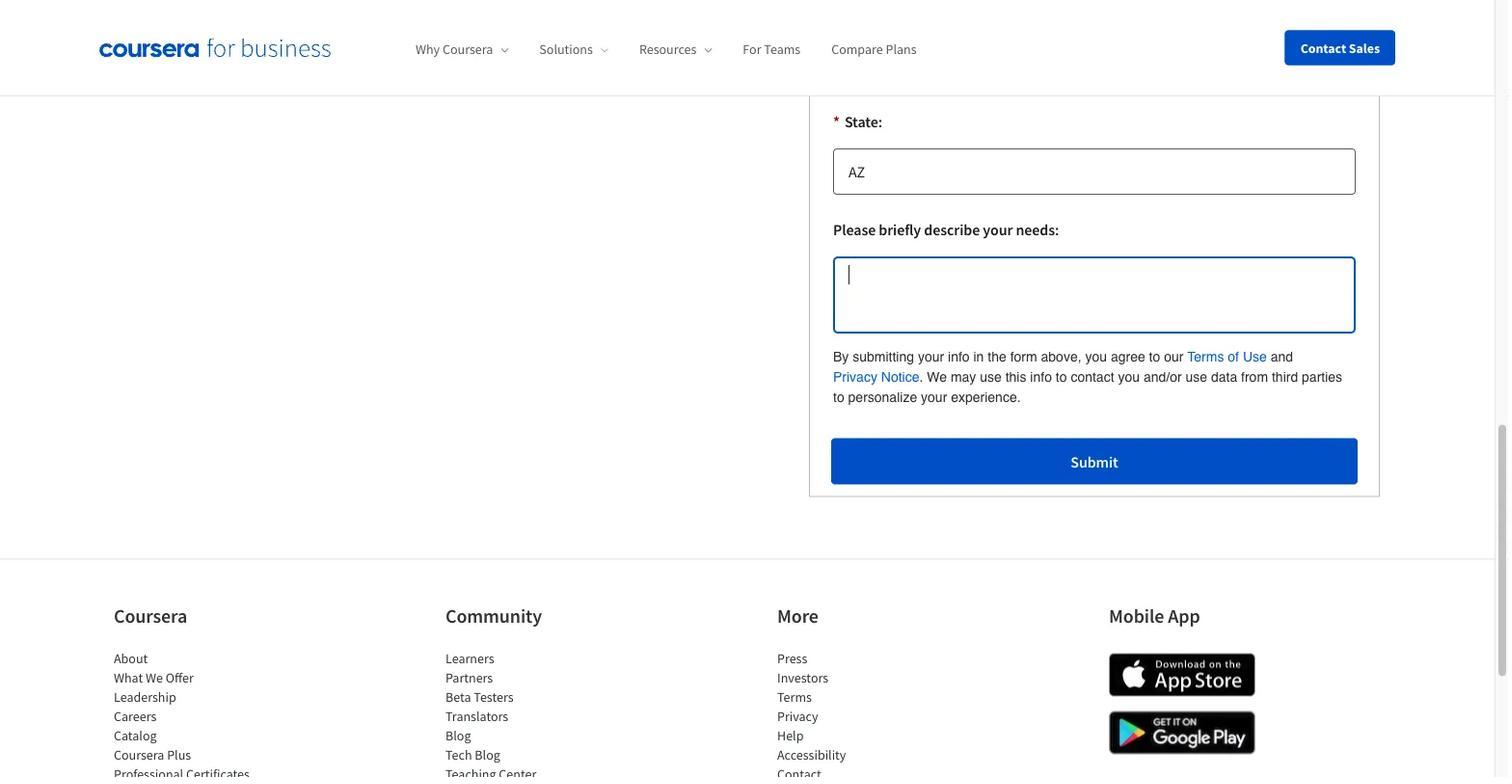 Task type: vqa. For each thing, say whether or not it's contained in the screenshot.


Task type: describe. For each thing, give the bounding box(es) containing it.
third
[[1272, 370, 1298, 385]]

learners
[[445, 650, 494, 667]]

app
[[1168, 604, 1200, 628]]

1 vertical spatial blog
[[475, 746, 500, 764]]

briefly
[[879, 220, 921, 240]]

describe
[[924, 220, 980, 240]]

accessibility link
[[777, 746, 846, 764]]

translators
[[445, 708, 508, 725]]

agree to
[[1111, 350, 1160, 365]]

may
[[951, 370, 976, 385]]

compare plans
[[831, 41, 917, 58]]

contact sales button
[[1285, 30, 1395, 65]]

investors link
[[777, 669, 828, 687]]

mobile
[[1109, 604, 1164, 628]]

for teams
[[743, 41, 800, 58]]

and
[[1271, 350, 1293, 365]]

coursera plus link
[[114, 746, 191, 764]]

contact
[[1301, 39, 1346, 56]]

catalog
[[114, 727, 157, 744]]

download on the app store image
[[1109, 654, 1255, 697]]

solutions
[[539, 41, 593, 58]]

list item for more
[[777, 765, 941, 777]]

contact
[[1071, 370, 1114, 385]]

your inside the . we may use this info to contact you and/or use data from third parties to personalize your experience.
[[921, 390, 947, 405]]

partners link
[[445, 669, 493, 687]]

resources
[[639, 41, 697, 58]]

privacy link
[[777, 708, 818, 725]]

experience.
[[951, 390, 1021, 405]]

what we offer link
[[114, 669, 194, 687]]

tech
[[445, 746, 472, 764]]

help
[[777, 727, 804, 744]]

we
[[146, 669, 163, 687]]

terms link
[[777, 688, 812, 706]]

terms of
[[1187, 350, 1239, 365]]

community
[[445, 604, 542, 628]]

form
[[1010, 350, 1037, 365]]

* state:
[[833, 112, 882, 132]]

list for coursera
[[114, 649, 278, 777]]

by submitting your info in the form above, you agree to our terms of use and privacy notice
[[833, 350, 1297, 385]]

info inside the . we may use this info to contact you and/or use data from third parties to personalize your experience.
[[1030, 370, 1052, 385]]

please briefly describe your needs:
[[833, 220, 1059, 240]]

why coursera link
[[416, 41, 508, 58]]

list item for coursera
[[114, 765, 278, 777]]

tech blog link
[[445, 746, 500, 764]]

needs:
[[1016, 220, 1059, 240]]

get it on google play image
[[1109, 712, 1255, 755]]

what
[[114, 669, 143, 687]]

2 use from the left
[[1186, 370, 1207, 385]]

list for more
[[777, 649, 941, 777]]

from
[[1241, 370, 1268, 385]]

compare plans link
[[831, 41, 917, 58]]

the
[[988, 350, 1006, 365]]

0 vertical spatial to
[[1056, 370, 1067, 385]]

mobile app
[[1109, 604, 1200, 628]]

resources link
[[639, 41, 712, 58]]

more
[[777, 604, 819, 628]]

data
[[1211, 370, 1237, 385]]

info inside by submitting your info in the form above, you agree to our terms of use and privacy notice
[[948, 350, 970, 365]]

state:
[[845, 112, 882, 132]]

Please briefly describe your needs: text field
[[833, 257, 1356, 334]]

why
[[416, 41, 440, 58]]

for
[[743, 41, 761, 58]]

*
[[833, 112, 840, 132]]

compare
[[831, 41, 883, 58]]



Task type: locate. For each thing, give the bounding box(es) containing it.
1 use from the left
[[980, 370, 1002, 385]]

parties
[[1302, 370, 1342, 385]]

learners partners beta testers translators blog tech blog
[[445, 650, 514, 764]]

accessibility
[[777, 746, 846, 764]]

0 horizontal spatial blog
[[445, 727, 471, 744]]

info
[[948, 350, 970, 365], [1030, 370, 1052, 385]]

learners link
[[445, 650, 494, 667]]

1 list item from the left
[[114, 765, 278, 777]]

submit button
[[831, 439, 1358, 485]]

careers
[[114, 708, 157, 725]]

careers link
[[114, 708, 157, 725]]

0 horizontal spatial list
[[114, 649, 278, 777]]

0 horizontal spatial list item
[[114, 765, 278, 777]]

testers
[[474, 688, 514, 706]]

submitting
[[853, 350, 914, 365]]

for teams link
[[743, 41, 800, 58]]

you down agree to at the right of page
[[1118, 370, 1140, 385]]

about link
[[114, 650, 148, 667]]

contact sales
[[1301, 39, 1380, 56]]

partners
[[445, 669, 493, 687]]

list
[[114, 649, 278, 777], [445, 649, 609, 777], [777, 649, 941, 777]]

sales
[[1349, 39, 1380, 56]]

plus
[[167, 746, 191, 764]]

1 horizontal spatial blog
[[475, 746, 500, 764]]

list item for community
[[445, 765, 609, 777]]

1 vertical spatial to
[[833, 390, 844, 405]]

privacy notice link
[[833, 367, 919, 388]]

1 vertical spatial info
[[1030, 370, 1052, 385]]

this
[[1005, 370, 1026, 385]]

blog
[[445, 727, 471, 744], [475, 746, 500, 764]]

3 list item from the left
[[777, 765, 941, 777]]

you up contact
[[1085, 350, 1107, 365]]

0 vertical spatial your
[[983, 220, 1013, 240]]

1 vertical spatial coursera
[[114, 604, 187, 628]]

about
[[114, 650, 148, 667]]

to
[[1056, 370, 1067, 385], [833, 390, 844, 405]]

list containing about
[[114, 649, 278, 777]]

you
[[1085, 350, 1107, 365], [1118, 370, 1140, 385]]

to down by
[[833, 390, 844, 405]]

privacy
[[777, 708, 818, 725]]

about what we offer leadership careers catalog coursera plus
[[114, 650, 194, 764]]

coursera right why
[[443, 41, 493, 58]]

0 vertical spatial blog
[[445, 727, 471, 744]]

1 horizontal spatial you
[[1118, 370, 1140, 385]]

0 horizontal spatial use
[[980, 370, 1002, 385]]

2 list from the left
[[445, 649, 609, 777]]

press
[[777, 650, 807, 667]]

teams
[[764, 41, 800, 58]]

beta
[[445, 688, 471, 706]]

use
[[1243, 350, 1267, 365]]

. we
[[919, 370, 947, 385]]

your left "needs:"
[[983, 220, 1013, 240]]

2 list item from the left
[[445, 765, 609, 777]]

your inside by submitting your info in the form above, you agree to our terms of use and privacy notice
[[918, 350, 944, 365]]

1 list from the left
[[114, 649, 278, 777]]

blog right the tech in the bottom of the page
[[475, 746, 500, 764]]

press investors terms privacy help accessibility
[[777, 650, 846, 764]]

0 horizontal spatial to
[[833, 390, 844, 405]]

by
[[833, 350, 849, 365]]

catalog link
[[114, 727, 157, 744]]

above,
[[1041, 350, 1081, 365]]

info right this
[[1030, 370, 1052, 385]]

list item down tech blog link
[[445, 765, 609, 777]]

blog link
[[445, 727, 471, 744]]

use down terms of
[[1186, 370, 1207, 385]]

list item down accessibility
[[777, 765, 941, 777]]

coursera
[[443, 41, 493, 58], [114, 604, 187, 628], [114, 746, 164, 764]]

0 vertical spatial you
[[1085, 350, 1107, 365]]

translators link
[[445, 708, 508, 725]]

you inside the . we may use this info to contact you and/or use data from third parties to personalize your experience.
[[1118, 370, 1140, 385]]

your down . we
[[921, 390, 947, 405]]

0 horizontal spatial info
[[948, 350, 970, 365]]

submit
[[1071, 453, 1118, 472]]

1 horizontal spatial list item
[[445, 765, 609, 777]]

0 vertical spatial coursera
[[443, 41, 493, 58]]

why coursera
[[416, 41, 493, 58]]

. we may use this info to contact you and/or use data from third parties to personalize your experience.
[[833, 370, 1342, 405]]

blog up the tech in the bottom of the page
[[445, 727, 471, 744]]

2 vertical spatial your
[[921, 390, 947, 405]]

1 horizontal spatial use
[[1186, 370, 1207, 385]]

to down above, on the right
[[1056, 370, 1067, 385]]

our
[[1164, 350, 1184, 365]]

2 vertical spatial coursera
[[114, 746, 164, 764]]

list for community
[[445, 649, 609, 777]]

terms
[[777, 688, 812, 706]]

list item
[[114, 765, 278, 777], [445, 765, 609, 777], [777, 765, 941, 777]]

help link
[[777, 727, 804, 744]]

list containing press
[[777, 649, 941, 777]]

terms of use link
[[1187, 347, 1267, 367]]

coursera inside about what we offer leadership careers catalog coursera plus
[[114, 746, 164, 764]]

solutions link
[[539, 41, 608, 58]]

3 list from the left
[[777, 649, 941, 777]]

2 horizontal spatial list item
[[777, 765, 941, 777]]

privacy notice
[[833, 370, 919, 385]]

coursera for business image
[[99, 38, 331, 58]]

use up experience. on the right bottom of the page
[[980, 370, 1002, 385]]

you inside by submitting your info in the form above, you agree to our terms of use and privacy notice
[[1085, 350, 1107, 365]]

and/or
[[1143, 370, 1182, 385]]

your up . we
[[918, 350, 944, 365]]

please
[[833, 220, 876, 240]]

press link
[[777, 650, 807, 667]]

info left "in"
[[948, 350, 970, 365]]

use
[[980, 370, 1002, 385], [1186, 370, 1207, 385]]

beta testers link
[[445, 688, 514, 706]]

plans
[[886, 41, 917, 58]]

coursera up about
[[114, 604, 187, 628]]

1 vertical spatial your
[[918, 350, 944, 365]]

coursera down catalog at left bottom
[[114, 746, 164, 764]]

list item down "plus" on the bottom left of the page
[[114, 765, 278, 777]]

0 horizontal spatial you
[[1085, 350, 1107, 365]]

1 horizontal spatial info
[[1030, 370, 1052, 385]]

1 vertical spatial you
[[1118, 370, 1140, 385]]

1 horizontal spatial to
[[1056, 370, 1067, 385]]

0 vertical spatial info
[[948, 350, 970, 365]]

personalize
[[848, 390, 917, 405]]

1 horizontal spatial list
[[445, 649, 609, 777]]

leadership link
[[114, 688, 176, 706]]

offer
[[166, 669, 194, 687]]

leadership
[[114, 688, 176, 706]]

investors
[[777, 669, 828, 687]]

list containing learners
[[445, 649, 609, 777]]

2 horizontal spatial list
[[777, 649, 941, 777]]

in
[[973, 350, 984, 365]]



